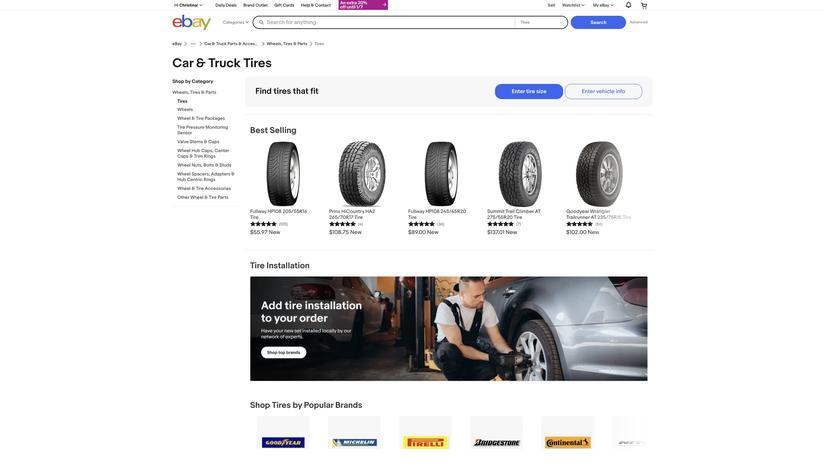Task type: locate. For each thing, give the bounding box(es) containing it.
my ebay link
[[590, 1, 617, 9]]

1 horizontal spatial shop
[[250, 401, 270, 411]]

banner containing sell
[[171, 0, 653, 32]]

0 horizontal spatial 4.9 out of 5 stars image
[[408, 221, 435, 227]]

find tires that fit
[[256, 86, 319, 97]]

1 vertical spatial car
[[172, 56, 193, 71]]

1 horizontal spatial 4.8 out of 5 stars image
[[329, 221, 356, 227]]

6 new from the left
[[668, 229, 679, 236]]

1 enter from the left
[[512, 88, 525, 95]]

car & truck tires main content
[[167, 37, 719, 449]]

tire inside fullway hp108 205/55r16 tire
[[250, 214, 259, 221]]

caps,
[[201, 148, 214, 154]]

new down (4)
[[350, 229, 362, 236]]

ebay link
[[172, 41, 182, 46]]

categories button
[[221, 15, 251, 29]]

car down ebay link
[[172, 56, 193, 71]]

gift cards link
[[274, 2, 295, 10]]

1 vertical spatial truck
[[208, 56, 241, 71]]

(105)
[[279, 222, 288, 227]]

at for $137.01 new
[[535, 209, 541, 215]]

enter for enter vehicle info
[[582, 88, 595, 95]]

265/70r17
[[329, 214, 354, 221]]

tire
[[526, 88, 535, 95]]

4.9 out of 5 stars image up $89.00 new
[[408, 221, 435, 227]]

tire
[[196, 116, 204, 121], [177, 125, 185, 130], [196, 186, 204, 191], [209, 195, 217, 200], [250, 214, 259, 221], [355, 214, 363, 221], [408, 214, 417, 221], [514, 214, 522, 221], [623, 214, 631, 221], [250, 261, 265, 271]]

my ebay
[[593, 3, 609, 8]]

at right climber
[[535, 209, 541, 215]]

wheel right other
[[190, 195, 204, 200]]

car & truck tires
[[172, 56, 272, 71]]

0 horizontal spatial enter
[[512, 88, 525, 95]]

245/45r20
[[441, 209, 466, 215]]

4.9 out of 5 stars image
[[408, 221, 435, 227], [567, 221, 593, 227]]

best
[[250, 126, 268, 136]]

truck down 'car & truck parts & accessories' link
[[208, 56, 241, 71]]

4.8 out of 5 stars image up '$55.97 new'
[[250, 221, 277, 227]]

new down (36) link
[[427, 229, 439, 236]]

3 new from the left
[[427, 229, 439, 236]]

0 horizontal spatial shop
[[172, 78, 184, 85]]

0 horizontal spatial wheels, tires & parts link
[[172, 90, 235, 96]]

parts
[[228, 41, 238, 46], [298, 41, 308, 46], [206, 90, 216, 95], [218, 195, 229, 200]]

enter vehicle info button
[[565, 84, 642, 99]]

enter inside button
[[582, 88, 595, 95]]

&
[[311, 3, 314, 8], [212, 41, 215, 46], [239, 41, 242, 46], [294, 41, 297, 46], [196, 56, 206, 71], [201, 90, 205, 95], [192, 116, 195, 121], [204, 139, 207, 145], [190, 154, 193, 159], [215, 162, 219, 168], [231, 171, 235, 177], [192, 186, 195, 191], [205, 195, 208, 200]]

0 horizontal spatial wheels,
[[172, 90, 189, 95]]

trailrunner
[[567, 214, 590, 221]]

(105) link
[[250, 221, 288, 227]]

1 vertical spatial by
[[293, 401, 302, 411]]

hp108 inside fullway hp108 245/45r20 tire
[[426, 209, 440, 215]]

tire installation image
[[250, 277, 648, 381]]

0 vertical spatial car
[[204, 41, 211, 46]]

0 horizontal spatial hp108
[[268, 209, 282, 215]]

watchlist
[[563, 3, 581, 8]]

daily deals
[[216, 3, 237, 8]]

fullway hp108 205/55r16 tire
[[250, 209, 307, 221]]

celebrate with an extra 20% off image
[[339, 0, 388, 10]]

1 horizontal spatial car
[[204, 41, 211, 46]]

1 horizontal spatial wheels, tires & parts link
[[267, 41, 308, 46]]

caps down the valve at the top left of the page
[[177, 154, 189, 159]]

1 horizontal spatial fullway
[[408, 209, 425, 215]]

1 vertical spatial wheels,
[[172, 90, 189, 95]]

none text field inside 'car & truck tires' main content
[[250, 277, 648, 382]]

new for $55.97 new
[[269, 229, 280, 236]]

nitto image
[[613, 417, 665, 449]]

christina
[[179, 3, 197, 8]]

new down (86)
[[588, 229, 599, 236]]

$102.00
[[567, 229, 587, 236]]

rings
[[204, 154, 216, 159], [204, 177, 216, 183]]

pirelli image
[[399, 417, 452, 449]]

banner
[[171, 0, 653, 32]]

fullway inside fullway hp108 245/45r20 tire
[[408, 209, 425, 215]]

0 horizontal spatial caps
[[177, 154, 189, 159]]

enter inside button
[[512, 88, 525, 95]]

fullway up (36) link
[[408, 209, 425, 215]]

0 horizontal spatial fullway
[[250, 209, 266, 215]]

wheels, tires & parts tires wheels wheel & tire packages tire pressure monitoring sensor valve stems & caps wheel hub caps, center caps & trim rings wheel nuts, bolts & studs wheel spacers, adapters & hub centric rings wheel & tire accessories other wheel & tire parts
[[172, 90, 235, 200]]

fullway for $89.00 new
[[408, 209, 425, 215]]

enter left tire
[[512, 88, 525, 95]]

hp108
[[268, 209, 282, 215], [426, 209, 440, 215]]

2 4.8 out of 5 stars image from the left
[[329, 221, 356, 227]]

wheel spacers, adapters & hub centric rings link
[[177, 171, 240, 183]]

valve stems & caps link
[[177, 139, 240, 145]]

1 horizontal spatial caps
[[208, 139, 220, 145]]

Search for anything text field
[[254, 16, 514, 28]]

wheel nuts, bolts & studs link
[[177, 162, 240, 169]]

1 hp108 from the left
[[268, 209, 282, 215]]

(36) link
[[408, 221, 444, 227]]

1 horizontal spatial hub
[[192, 148, 200, 154]]

wheels, tires & parts link
[[267, 41, 308, 46], [172, 90, 235, 96]]

wheels, inside the wheels, tires & parts tires wheels wheel & tire packages tire pressure monitoring sensor valve stems & caps wheel hub caps, center caps & trim rings wheel nuts, bolts & studs wheel spacers, adapters & hub centric rings wheel & tire accessories other wheel & tire parts
[[172, 90, 189, 95]]

1 horizontal spatial ebay
[[600, 3, 609, 8]]

account navigation
[[171, 0, 653, 11]]

0 horizontal spatial car
[[172, 56, 193, 71]]

1 horizontal spatial accessories
[[243, 41, 267, 46]]

car
[[204, 41, 211, 46], [172, 56, 193, 71]]

None submit
[[571, 16, 626, 29]]

$55.97
[[250, 229, 268, 236]]

1 4.8 out of 5 stars image from the left
[[250, 221, 277, 227]]

tire down centric
[[196, 186, 204, 191]]

accessories
[[243, 41, 267, 46], [205, 186, 231, 191]]

by left popular on the left of page
[[293, 401, 302, 411]]

summit trail climber at 275/55r20 tire
[[487, 209, 541, 221]]

4.8 out of 5 stars image
[[250, 221, 277, 227], [329, 221, 356, 227]]

your shopping cart image
[[641, 2, 648, 8]]

goodyear image
[[257, 417, 310, 449]]

sell link
[[545, 3, 558, 8]]

bridgestone image
[[470, 417, 523, 449]]

None text field
[[250, 277, 648, 382]]

1 horizontal spatial 4.9 out of 5 stars image
[[567, 221, 593, 227]]

hub down stems
[[192, 148, 200, 154]]

rings up bolts
[[204, 154, 216, 159]]

rings up wheel & tire accessories link
[[204, 177, 216, 183]]

2 new from the left
[[350, 229, 362, 236]]

car & truck parts & accessories wheels, tires & parts
[[204, 41, 308, 46]]

4.8 out of 5 stars image up "$108.75 new"
[[329, 221, 356, 227]]

0 horizontal spatial accessories
[[205, 186, 231, 191]]

ebay right my
[[600, 3, 609, 8]]

1 horizontal spatial wheels,
[[267, 41, 282, 46]]

at for $102.00 new
[[591, 214, 597, 221]]

tire up $55.97 at left
[[250, 214, 259, 221]]

fullway inside fullway hp108 205/55r16 tire
[[250, 209, 266, 215]]

tires
[[283, 41, 293, 46], [244, 56, 272, 71], [190, 90, 200, 95], [177, 99, 188, 104], [272, 401, 291, 411]]

4.9 out of 5 stars image up $102.00
[[567, 221, 593, 227]]

1 horizontal spatial enter
[[582, 88, 595, 95]]

235/75r15
[[598, 214, 622, 221]]

truck up car & truck tires
[[216, 41, 227, 46]]

2 fullway from the left
[[408, 209, 425, 215]]

prinx
[[329, 209, 340, 215]]

caps
[[208, 139, 220, 145], [177, 154, 189, 159]]

shop
[[172, 78, 184, 85], [250, 401, 270, 411]]

enter left vehicle
[[582, 88, 595, 95]]

tire down wheel & tire accessories link
[[209, 195, 217, 200]]

tire right 235/75r15
[[623, 214, 631, 221]]

tire left the pressure on the top left of page
[[177, 125, 185, 130]]

0 vertical spatial wheels, tires & parts link
[[267, 41, 308, 46]]

0 vertical spatial accessories
[[243, 41, 267, 46]]

sell
[[548, 3, 555, 8]]

2 4.9 out of 5 stars image from the left
[[567, 221, 593, 227]]

new for $108.75 new
[[350, 229, 362, 236]]

m/t
[[646, 214, 655, 221]]

5 new from the left
[[588, 229, 599, 236]]

1 vertical spatial shop
[[250, 401, 270, 411]]

fullway hp108 205/55r16 tire image
[[266, 141, 301, 207]]

wheels,
[[267, 41, 282, 46], [172, 90, 189, 95]]

caps up caps, at the top left
[[208, 139, 220, 145]]

at inside summit trail climber at 275/55r20 tire
[[535, 209, 541, 215]]

1 horizontal spatial at
[[591, 214, 597, 221]]

0 vertical spatial caps
[[208, 139, 220, 145]]

tire up (4)
[[355, 214, 363, 221]]

nuts,
[[192, 162, 203, 168]]

new down (7) at the right of the page
[[506, 229, 517, 236]]

hub left centric
[[177, 177, 186, 183]]

new for $102.00 new
[[588, 229, 599, 236]]

truck
[[216, 41, 227, 46], [208, 56, 241, 71]]

accessories inside the wheels, tires & parts tires wheels wheel & tire packages tire pressure monitoring sensor valve stems & caps wheel hub caps, center caps & trim rings wheel nuts, bolts & studs wheel spacers, adapters & hub centric rings wheel & tire accessories other wheel & tire parts
[[205, 186, 231, 191]]

enter vehicle info
[[582, 88, 626, 95]]

tire up $89.00
[[408, 214, 417, 221]]

0 horizontal spatial by
[[185, 78, 191, 85]]

0 vertical spatial by
[[185, 78, 191, 85]]

(86) link
[[567, 221, 603, 227]]

centric
[[187, 177, 203, 183]]

by left category
[[185, 78, 191, 85]]

0 horizontal spatial at
[[535, 209, 541, 215]]

wheel hub caps, center caps & trim rings link
[[177, 148, 240, 160]]

new down tires)
[[668, 229, 679, 236]]

0 vertical spatial rings
[[204, 154, 216, 159]]

car up car & truck tires
[[204, 41, 211, 46]]

0 vertical spatial hub
[[192, 148, 200, 154]]

none submit inside banner
[[571, 16, 626, 29]]

summit trail climber at 275/55r20 tire image
[[499, 141, 542, 207]]

4.8 out of 5 stars image for $55.97
[[250, 221, 277, 227]]

fullway up (105) link
[[250, 209, 266, 215]]

truck for tires
[[208, 56, 241, 71]]

tires)
[[662, 220, 675, 227]]

hp108 up (36) link
[[426, 209, 440, 215]]

1 horizontal spatial by
[[293, 401, 302, 411]]

0 horizontal spatial 4.8 out of 5 stars image
[[250, 221, 277, 227]]

1 vertical spatial hub
[[177, 177, 186, 183]]

0 horizontal spatial ebay
[[172, 41, 182, 46]]

ebay down ebay home image
[[172, 41, 182, 46]]

at
[[535, 209, 541, 215], [591, 214, 597, 221]]

1 new from the left
[[269, 229, 280, 236]]

0 vertical spatial shop
[[172, 78, 184, 85]]

1 vertical spatial accessories
[[205, 186, 231, 191]]

f/12ply
[[687, 214, 704, 221]]

1 vertical spatial ebay
[[172, 41, 182, 46]]

tire inside fullway hp108 245/45r20 tire
[[408, 214, 417, 221]]

at inside goodyear wrangler trailrunner at 235/75r15 tire
[[591, 214, 597, 221]]

fullway
[[250, 209, 266, 215], [408, 209, 425, 215]]

accessories up other wheel & tire parts link
[[205, 186, 231, 191]]

wheel down the valve at the top left of the page
[[177, 148, 191, 154]]

1 fullway from the left
[[250, 209, 266, 215]]

1 vertical spatial rings
[[204, 177, 216, 183]]

wrangler
[[590, 209, 610, 215]]

4 new from the left
[[506, 229, 517, 236]]

advanced link
[[626, 16, 651, 29]]

1 4.9 out of 5 stars image from the left
[[408, 221, 435, 227]]

hp108 up (105) link
[[268, 209, 282, 215]]

1 vertical spatial caps
[[177, 154, 189, 159]]

2 enter from the left
[[582, 88, 595, 95]]

0 vertical spatial truck
[[216, 41, 227, 46]]

new down (105) link
[[269, 229, 280, 236]]

2 rings from the top
[[204, 177, 216, 183]]

accessories down categories dropdown button
[[243, 41, 267, 46]]

2 hp108 from the left
[[426, 209, 440, 215]]

wheel & tire accessories link
[[177, 186, 240, 192]]

at up (86)
[[591, 214, 597, 221]]

0 vertical spatial ebay
[[600, 3, 609, 8]]

tire up (7) at the right of the page
[[514, 214, 522, 221]]

other
[[177, 195, 189, 200]]

car for car & truck tires
[[172, 56, 193, 71]]

commander
[[681, 209, 709, 215]]

goodyear wrangler trailrunner at 235/75r15 tire link
[[567, 207, 632, 221]]

hub
[[192, 148, 200, 154], [177, 177, 186, 183]]

$224.00 new
[[646, 229, 679, 236]]

1 horizontal spatial hp108
[[426, 209, 440, 215]]

continental image
[[542, 417, 594, 449]]

205/55r16
[[283, 209, 307, 215]]

$137.01
[[487, 229, 505, 236]]

$108.75 new
[[329, 229, 362, 236]]

enter
[[512, 88, 525, 95], [582, 88, 595, 95]]

hp108 inside fullway hp108 205/55r16 tire
[[268, 209, 282, 215]]



Task type: describe. For each thing, give the bounding box(es) containing it.
fullway hp108 205/55r16 tire link
[[250, 207, 316, 221]]

hp108 for $55.97 new
[[268, 209, 282, 215]]

fullway hp108 245/45r20 tire link
[[408, 207, 474, 221]]

advanced
[[630, 20, 648, 25]]

wheels link
[[177, 107, 240, 113]]

best selling
[[250, 126, 297, 136]]

(86)
[[596, 222, 603, 227]]

$102.00 new
[[567, 229, 599, 236]]

deals
[[226, 3, 237, 8]]

hp108 for $89.00 new
[[426, 209, 440, 215]]

1 rings from the top
[[204, 154, 216, 159]]

4.9 out of 5 stars image for $89.00
[[408, 221, 435, 227]]

selling
[[270, 126, 297, 136]]

1 vertical spatial wheels, tires & parts link
[[172, 90, 235, 96]]

summit trail climber at 275/55r20 tire link
[[487, 207, 553, 221]]

summit
[[487, 209, 505, 215]]

find
[[256, 86, 272, 97]]

$224.00
[[646, 229, 667, 236]]

trim
[[194, 154, 203, 159]]

wheel down wheels
[[177, 116, 191, 121]]

$55.97 new
[[250, 229, 280, 236]]

fullway hp108 245/45r20 tire
[[408, 209, 466, 221]]

new for $89.00 new
[[427, 229, 439, 236]]

goodyear wrangler trailrunner at 235/75r15 tire
[[567, 209, 631, 221]]

wheel & tire packages link
[[177, 116, 240, 122]]

tire pressure monitoring sensor link
[[177, 125, 240, 136]]

new for $137.01 new
[[506, 229, 517, 236]]

dirt
[[671, 209, 679, 215]]

michelin image
[[328, 417, 381, 449]]

brand
[[244, 3, 255, 8]]

help & contact link
[[301, 2, 331, 10]]

tire inside summit trail climber at 275/55r20 tire
[[514, 214, 522, 221]]

ebay home image
[[172, 14, 211, 30]]

$89.00
[[408, 229, 426, 236]]

tire inside prinx hicountry ha2 265/70r17 tire
[[355, 214, 363, 221]]

packages
[[205, 116, 225, 121]]

shop for shop by category
[[172, 78, 184, 85]]

climber
[[516, 209, 534, 215]]

fit
[[311, 86, 319, 97]]

shop tires by popular brands
[[250, 401, 362, 411]]

notifications image
[[625, 2, 632, 8]]

gift
[[274, 3, 282, 8]]

gift cards
[[274, 3, 295, 8]]

car for car & truck parts & accessories wheels, tires & parts
[[204, 41, 211, 46]]

new for $224.00 new
[[668, 229, 679, 236]]

35x12.50r20
[[656, 214, 686, 221]]

tires
[[274, 86, 291, 97]]

fullway for $55.97 new
[[250, 209, 266, 215]]

ebay inside account navigation
[[600, 3, 609, 8]]

valve
[[177, 139, 189, 145]]

cards
[[283, 3, 295, 8]]

stems
[[190, 139, 203, 145]]

(7) link
[[487, 221, 521, 227]]

enter for enter tire size
[[512, 88, 525, 95]]

pressure
[[186, 125, 205, 130]]

tire installation
[[250, 261, 310, 271]]

4.9 out of 5 stars image for $102.00
[[567, 221, 593, 227]]

wheels
[[177, 107, 193, 112]]

car & truck parts & accessories link
[[204, 41, 267, 46]]

category
[[192, 78, 213, 85]]

shop by category
[[172, 78, 213, 85]]

categories
[[223, 20, 245, 25]]

prinx hicountry ha2 265/70r17 tire link
[[329, 207, 395, 221]]

daily
[[216, 3, 225, 8]]

$108.75
[[329, 229, 349, 236]]

spacers,
[[192, 171, 210, 177]]

tire left installation
[[250, 261, 265, 271]]

bolts
[[204, 162, 214, 168]]

monitoring
[[206, 125, 228, 130]]

centennial dirt commander m/t 35x12.50r20 f/12ply bsw (2 tires)
[[646, 209, 709, 227]]

goodyear wrangler trailrunner at 235/75r15 tire image
[[576, 141, 623, 207]]

help
[[301, 3, 310, 8]]

fullway hp108 245/45r20 tire image
[[424, 141, 459, 207]]

$89.00 new
[[408, 229, 439, 236]]

0 horizontal spatial hub
[[177, 177, 186, 183]]

truck for parts
[[216, 41, 227, 46]]

trail
[[506, 209, 515, 215]]

size
[[536, 88, 547, 95]]

studs
[[220, 162, 232, 168]]

other wheel & tire parts link
[[177, 195, 240, 201]]

hi christina !
[[174, 3, 198, 8]]

popular
[[304, 401, 334, 411]]

wheel left spacers, at the left of page
[[177, 171, 191, 177]]

4.8 out of 5 stars image for $108.75
[[329, 221, 356, 227]]

3 out of 5 stars image
[[646, 221, 672, 227]]

vehicle
[[596, 88, 615, 95]]

!
[[197, 3, 198, 8]]

tire inside goodyear wrangler trailrunner at 235/75r15 tire
[[623, 214, 631, 221]]

5 out of 5 stars image
[[487, 221, 514, 227]]

wheel left nuts,
[[177, 162, 191, 168]]

275/55r20
[[487, 214, 513, 221]]

(4)
[[358, 222, 363, 227]]

prinx hicountry ha2 265/70r17 tire
[[329, 209, 375, 221]]

tire up the pressure on the top left of page
[[196, 116, 204, 121]]

prinx hicountry ha2 265/70r17 tire image
[[339, 141, 386, 207]]

(7)
[[516, 222, 521, 227]]

brand outlet
[[244, 3, 268, 8]]

outlet
[[256, 3, 268, 8]]

& inside account navigation
[[311, 3, 314, 8]]

wheel up other
[[177, 186, 191, 191]]

daily deals link
[[216, 2, 237, 10]]

centennial
[[646, 209, 670, 215]]

ebay inside 'car & truck tires' main content
[[172, 41, 182, 46]]

info
[[616, 88, 626, 95]]

center
[[215, 148, 229, 154]]

watchlist link
[[559, 1, 588, 9]]

0 vertical spatial wheels,
[[267, 41, 282, 46]]

brand outlet link
[[244, 2, 268, 10]]

bsw
[[646, 220, 656, 227]]

shop for shop tires by popular brands
[[250, 401, 270, 411]]



Task type: vqa. For each thing, say whether or not it's contained in the screenshot.


